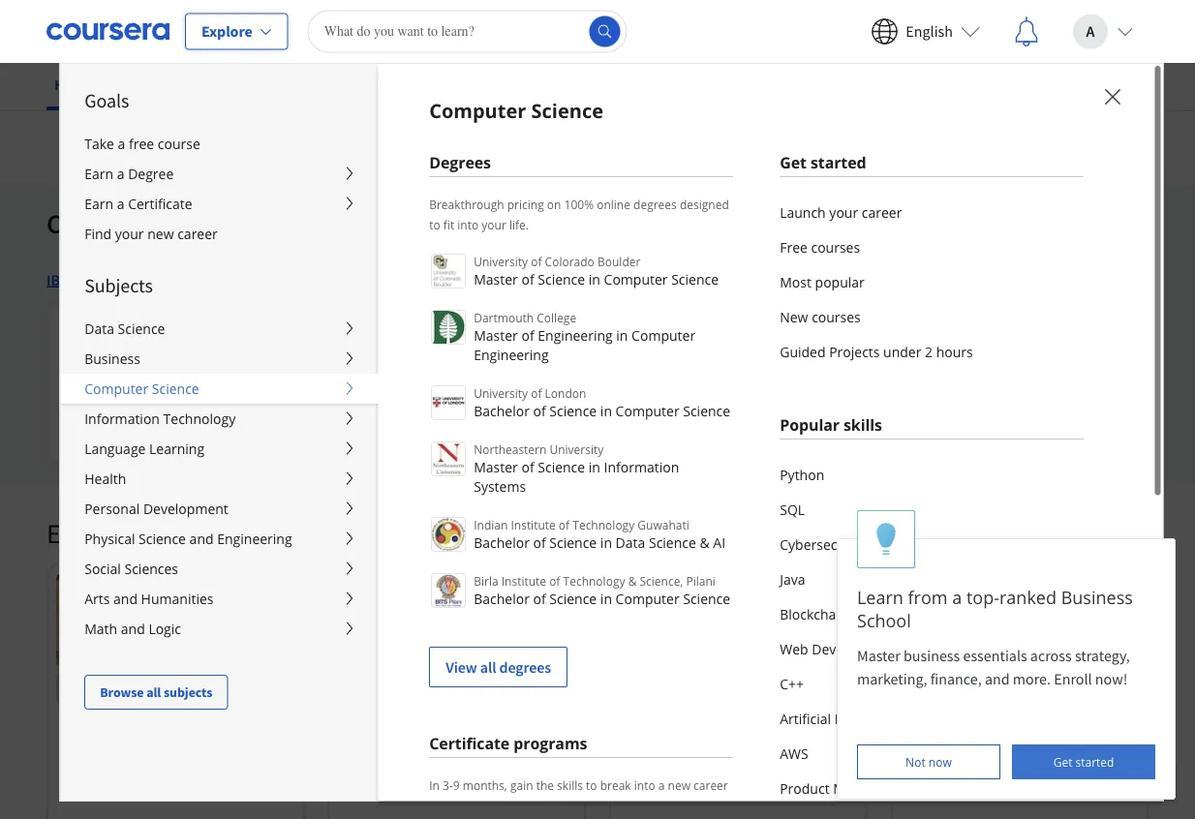 Task type: describe. For each thing, give the bounding box(es) containing it.
university for university of colorado boulder master of science in computer science
[[473, 253, 528, 269]]

0 vertical spatial the
[[536, 778, 554, 794]]

earn your degree collection element
[[35, 485, 1161, 820]]

ranked
[[1000, 586, 1057, 609]]

web development
[[780, 640, 897, 658]]

management inside master of science in management (imsm)
[[759, 761, 845, 781]]

a for degree
[[116, 165, 124, 183]]

more option for what is data science? image
[[892, 327, 919, 355]]

business
[[904, 646, 960, 666]]

java
[[780, 570, 805, 589]]

indian institute of technology guwahati logo image
[[431, 517, 466, 552]]

new inside explore menu element
[[147, 225, 173, 243]]

view all degrees list
[[429, 252, 733, 688]]

certificate programs
[[429, 733, 587, 754]]

university of colorado boulder logo image
[[431, 254, 466, 289]]

get inside alice element
[[1054, 754, 1073, 770]]

popular
[[815, 273, 864, 291]]

in inside birla institute of technology & science, pilani bachelor of science in computer science
[[600, 590, 612, 608]]

subjects
[[84, 274, 152, 298]]

level.
[[597, 798, 625, 814]]

explore
[[202, 22, 253, 41]]

finance,
[[931, 669, 982, 689]]

what is data science?
[[206, 354, 454, 388]]

courses for new courses
[[811, 308, 861, 326]]

blockchain link
[[780, 597, 1084, 632]]

arts and humanities
[[84, 590, 213, 608]]

a inside learn from a top-ranked business school
[[953, 586, 962, 609]]

computer inside dropdown button
[[84, 380, 148, 398]]

to for certificate programs
[[586, 778, 597, 794]]

computer science inside dropdown button
[[84, 380, 199, 398]]

0 of 10 completed button
[[793, 257, 939, 303]]

earn for earn a degree
[[84, 165, 113, 183]]

math
[[84, 620, 117, 638]]

social sciences button
[[61, 554, 379, 584]]

master inside university of colorado boulder master of science in computer science
[[473, 270, 518, 288]]

10
[[825, 272, 839, 289]]

master of science in computer science link
[[345, 759, 569, 806]]

master of science in computer science
[[345, 761, 544, 804]]

next up
[[686, 328, 739, 348]]

course
[[157, 135, 200, 153]]

health button
[[61, 464, 379, 494]]

started inside alice element
[[1076, 754, 1115, 770]]

in inside university of colorado boulder master of science in computer science
[[588, 270, 600, 288]]

into for degrees
[[457, 217, 478, 233]]

computer science menu item
[[378, 63, 1196, 820]]

and right arts
[[113, 590, 137, 608]]

break
[[600, 778, 631, 794]]

take a free course
[[84, 135, 200, 153]]

introduction
[[766, 359, 849, 379]]

birla institute of technology & science, pilani bachelor of science in computer science
[[473, 573, 730, 608]]

computer up degrees
[[429, 97, 526, 124]]

java link
[[780, 562, 1084, 597]]

master inside northeastern university master of science in information systems
[[473, 458, 518, 476]]

alice element
[[837, 511, 1176, 800]]

data science
[[84, 320, 165, 338]]

northeastern for northeastern university master of science in information systems
[[473, 441, 546, 457]]

a
[[1087, 22, 1095, 41]]

of up dartmouth
[[521, 270, 534, 288]]

1 vertical spatial engineering
[[473, 345, 548, 364]]

university for university of colorado boulder
[[378, 728, 435, 746]]

months,
[[462, 778, 507, 794]]

professional
[[161, 270, 242, 290]]

& inside indian institute of technology guwahati bachelor of science in data science & ai
[[699, 533, 709, 552]]

in inside master of science in management (imsm)
[[743, 761, 756, 781]]

artificial intelligence
[[780, 710, 907, 728]]

continue
[[47, 207, 152, 241]]

and inside master business essentials across strategy, marketing, finance, and more. enroll now!
[[985, 669, 1010, 689]]

learn
[[857, 586, 904, 609]]

1 vertical spatial the
[[549, 798, 567, 814]]

browse all subjects
[[99, 684, 212, 701]]

illinois
[[734, 728, 771, 746]]

0 vertical spatial skills
[[843, 415, 882, 435]]

courses for free courses
[[811, 238, 860, 256]]

master inside 'master of science in computer science'
[[345, 761, 390, 781]]

next
[[686, 328, 717, 348]]

master inside master business essentials across strategy, marketing, finance, and more. enroll now!
[[857, 646, 901, 666]]

marketing,
[[857, 669, 928, 689]]

business inside learn from a top-ranked business school
[[1061, 586, 1133, 609]]

northeastern university master of science in information systems
[[473, 441, 679, 496]]

master of science in management (imsm) link
[[627, 759, 850, 806]]

of inside 'master of science in computer science'
[[393, 761, 406, 781]]

bachelor inside birla institute of technology & science, pilani bachelor of science in computer science
[[473, 590, 529, 608]]

birla institute of technology & science, pilani logo image
[[431, 574, 466, 608]]

pricing
[[507, 197, 544, 213]]

career down champaign
[[693, 778, 728, 794]]

information inside dropdown button
[[84, 410, 159, 428]]

in inside northeastern university master of science in information systems
[[588, 458, 600, 476]]

business inside master of business administration (imba)
[[127, 761, 185, 781]]

health
[[84, 470, 126, 488]]

a for certificate
[[116, 195, 124, 213]]

is
[[271, 354, 290, 388]]

business inside dropdown button
[[84, 350, 140, 368]]

of down indian institute of technology guwahati bachelor of science in data science & ai
[[549, 573, 560, 589]]

boulder for university of colorado boulder
[[507, 728, 552, 746]]

technology inside dropdown button
[[163, 410, 235, 428]]

college
[[536, 310, 576, 326]]

list for popular skills
[[780, 457, 1084, 820]]

social
[[84, 560, 120, 578]]

gain
[[510, 778, 533, 794]]

university of colorado boulder master of science in computer science
[[473, 253, 718, 288]]

a button
[[1058, 0, 1149, 62]]

projects
[[829, 342, 880, 361]]

dartmouth
[[473, 310, 533, 326]]

course introduction
[[717, 359, 849, 379]]

earn a certificate
[[84, 195, 192, 213]]

in inside indian institute of technology guwahati bachelor of science in data science & ai
[[600, 533, 612, 552]]

main content containing continue learning
[[0, 98, 1196, 820]]

list for get started
[[780, 195, 1084, 369]]

of inside dartmouth college master of engineering in computer engineering
[[521, 326, 534, 344]]

computer inside 'master of science in computer science'
[[478, 761, 544, 781]]

more.
[[1013, 669, 1051, 689]]

from
[[908, 586, 948, 609]]

9
[[453, 778, 459, 794]]

or
[[429, 798, 441, 814]]

university inside northeastern university master of science in information systems
[[549, 441, 603, 457]]

english button
[[856, 0, 996, 62]]

continue learning
[[47, 207, 253, 241]]

guided projects under 2 hours link
[[780, 334, 1084, 369]]

degree for earn a degree
[[128, 165, 173, 183]]

a inside in 3-9 months, gain the skills to break into a new career or take your career to the next level.
[[658, 778, 665, 794]]

product
[[780, 779, 829, 798]]

of up view all degrees
[[533, 590, 546, 608]]

degrees inside list
[[499, 658, 551, 677]]

indian institute of technology guwahati bachelor of science in data science & ai
[[473, 517, 725, 552]]

0 of 10 completed
[[801, 272, 905, 289]]

free courses link
[[780, 230, 1084, 264]]

certificate inside "computer science" menu item
[[429, 733, 509, 754]]

computer science inside menu item
[[429, 97, 603, 124]]

of inside master of science in management (imsm)
[[674, 761, 687, 781]]

a for free
[[117, 135, 125, 153]]

to for degrees
[[429, 217, 440, 233]]

ms in management: healthcare
[[908, 761, 1112, 781]]

across
[[1031, 646, 1072, 666]]

most popular link
[[780, 264, 1084, 299]]

healthcare
[[1040, 761, 1112, 781]]

development for personal development
[[143, 500, 228, 518]]

home
[[54, 76, 94, 94]]

your inside explore menu element
[[115, 225, 143, 243]]

explore menu element
[[61, 64, 379, 710]]

your
[[104, 517, 154, 551]]

essentials
[[963, 646, 1028, 666]]

university for university of london bachelor of science in computer science
[[473, 385, 528, 401]]

language learning
[[84, 440, 204, 458]]

get started inside "computer science" menu item
[[780, 152, 866, 173]]

northeastern for northeastern university
[[941, 728, 1016, 746]]

online
[[596, 197, 630, 213]]

computer science group
[[60, 63, 1196, 820]]

information technology button
[[61, 404, 379, 434]]

data right is
[[295, 354, 349, 388]]

and inside 'dropdown button'
[[189, 530, 213, 548]]

goals
[[84, 89, 129, 113]]

0 vertical spatial engineering
[[537, 326, 612, 344]]

information inside northeastern university master of science in information systems
[[604, 458, 679, 476]]

earn your degree
[[47, 517, 238, 551]]

computer inside birla institute of technology & science, pilani bachelor of science in computer science
[[615, 590, 679, 608]]

development for web development
[[812, 640, 897, 658]]

your inside breakthrough pricing on 100% online degrees designed to fit into your life.
[[481, 217, 506, 233]]

browse all subjects button
[[84, 675, 227, 710]]

ibm data science professional certificate
[[47, 270, 313, 290]]

find
[[84, 225, 111, 243]]

completed
[[842, 272, 905, 289]]

computer inside university of colorado boulder master of science in computer science
[[604, 270, 668, 288]]

on
[[547, 197, 561, 213]]

of inside 'university of illinois at urbana- champaign'
[[720, 728, 731, 746]]

technology for bachelor
[[572, 517, 634, 533]]

under
[[883, 342, 921, 361]]

pilani
[[686, 573, 715, 589]]

master inside master of science in management (imsm)
[[627, 761, 671, 781]]



Task type: locate. For each thing, give the bounding box(es) containing it.
0 vertical spatial to
[[429, 217, 440, 233]]

institute right birla
[[501, 573, 546, 589]]

in 3-9 months, gain the skills to break into a new career or take your career to the next level.
[[429, 778, 728, 814]]

get
[[780, 152, 806, 173], [1054, 754, 1073, 770]]

new inside in 3-9 months, gain the skills to break into a new career or take your career to the next level.
[[668, 778, 690, 794]]

computer right 0%
[[615, 402, 679, 420]]

0 vertical spatial list
[[780, 195, 1084, 369]]

a left free
[[117, 135, 125, 153]]

engineering inside 'dropdown button'
[[217, 530, 292, 548]]

not now
[[906, 754, 952, 770]]

new
[[780, 308, 808, 326]]

institute for science
[[511, 517, 555, 533]]

of down browse
[[111, 761, 124, 781]]

of left in
[[393, 761, 406, 781]]

cybersecurity
[[780, 535, 866, 554]]

close image
[[1099, 83, 1124, 109], [1099, 83, 1124, 109], [1099, 83, 1124, 109]]

1 vertical spatial earn
[[84, 195, 113, 213]]

institute inside indian institute of technology guwahati bachelor of science in data science & ai
[[511, 517, 555, 533]]

courses down popular
[[811, 308, 861, 326]]

1 vertical spatial development
[[812, 640, 897, 658]]

data inside dropdown button
[[84, 320, 114, 338]]

ibm data science professional certificate link
[[47, 268, 313, 292]]

subjects
[[163, 684, 212, 701]]

physical science and engineering
[[84, 530, 292, 548]]

of down the london
[[533, 402, 546, 420]]

technology down the computer science dropdown button
[[163, 410, 235, 428]]

degree down take a free course
[[128, 165, 173, 183]]

programs
[[513, 733, 587, 754]]

0 vertical spatial get started
[[780, 152, 866, 173]]

career up free courses link
[[862, 203, 902, 221]]

of down dartmouth
[[521, 326, 534, 344]]

0 vertical spatial degrees
[[633, 197, 677, 213]]

launch your career
[[780, 203, 902, 221]]

northeastern
[[473, 441, 546, 457], [941, 728, 1016, 746]]

into inside in 3-9 months, gain the skills to break into a new career or take your career to the next level.
[[634, 778, 655, 794]]

1 horizontal spatial all
[[480, 658, 496, 677]]

0 vertical spatial certificate
[[128, 195, 192, 213]]

1 vertical spatial institute
[[501, 573, 546, 589]]

what is data science? image
[[71, 326, 183, 439]]

1 horizontal spatial to
[[535, 798, 546, 814]]

top-
[[967, 586, 1000, 609]]

view
[[445, 658, 477, 677]]

1 vertical spatial new
[[668, 778, 690, 794]]

master up (imba)
[[64, 761, 108, 781]]

0 vertical spatial earn
[[84, 165, 113, 183]]

northeastern inside northeastern university master of science in information systems
[[473, 441, 546, 457]]

1 horizontal spatial new
[[668, 778, 690, 794]]

c++
[[780, 675, 804, 693]]

of right 0
[[811, 272, 823, 289]]

3 bachelor from the top
[[473, 590, 529, 608]]

1 horizontal spatial into
[[634, 778, 655, 794]]

northeastern university
[[941, 728, 1076, 746]]

started left help center image
[[1076, 754, 1115, 770]]

0 horizontal spatial get started
[[780, 152, 866, 173]]

university of london logo image
[[431, 386, 466, 420]]

university up in
[[378, 728, 435, 746]]

list
[[780, 195, 1084, 369], [780, 457, 1084, 820]]

1 vertical spatial all
[[146, 684, 161, 701]]

of up birla institute of technology & science, pilani bachelor of science in computer science
[[533, 533, 546, 552]]

guwahati
[[637, 517, 689, 533]]

bachelor inside university of london bachelor of science in computer science
[[473, 402, 529, 420]]

take
[[444, 798, 467, 814]]

0 horizontal spatial started
[[810, 152, 866, 173]]

get started link
[[1013, 745, 1156, 780]]

degree inside dropdown button
[[128, 165, 173, 183]]

artificial
[[780, 710, 831, 728]]

personal
[[84, 500, 139, 518]]

technology left guwahati
[[572, 517, 634, 533]]

close image
[[1099, 83, 1124, 109], [1100, 84, 1125, 109]]

computer inside university of london bachelor of science in computer science
[[615, 402, 679, 420]]

technology for science,
[[563, 573, 625, 589]]

0 vertical spatial courses
[[811, 238, 860, 256]]

and down essentials in the bottom right of the page
[[985, 669, 1010, 689]]

science inside 'dropdown button'
[[138, 530, 186, 548]]

0 vertical spatial information
[[84, 410, 159, 428]]

institute right the indian
[[511, 517, 555, 533]]

master inside dartmouth college master of engineering in computer engineering
[[473, 326, 518, 344]]

boulder inside "earn your degree collection" element
[[507, 728, 552, 746]]

northeastern university  logo image
[[431, 442, 466, 477]]

degrees
[[429, 152, 491, 173]]

not now button
[[857, 745, 1001, 780]]

of inside master of business administration (imba)
[[111, 761, 124, 781]]

into right the fit
[[457, 217, 478, 233]]

degree
[[128, 165, 173, 183], [159, 517, 238, 551]]

1 horizontal spatial skills
[[843, 415, 882, 435]]

master inside master of business administration (imba)
[[64, 761, 108, 781]]

certificate down find your new career link
[[245, 270, 313, 290]]

0 horizontal spatial &
[[628, 573, 636, 589]]

now
[[929, 754, 952, 770]]

computer inside dartmouth college master of engineering in computer engineering
[[631, 326, 695, 344]]

earn down take
[[84, 165, 113, 183]]

development up physical science and engineering
[[143, 500, 228, 518]]

boulder down the online
[[597, 253, 640, 269]]

engineering down 'college'
[[537, 326, 612, 344]]

launch
[[780, 203, 826, 221]]

aws
[[780, 745, 808, 763]]

bachelor down birla
[[473, 590, 529, 608]]

0 horizontal spatial degrees
[[499, 658, 551, 677]]

1 list from the top
[[780, 195, 1084, 369]]

&
[[699, 533, 709, 552], [628, 573, 636, 589]]

urbana-
[[788, 728, 834, 746]]

2 vertical spatial bachelor
[[473, 590, 529, 608]]

university right university of london logo
[[473, 385, 528, 401]]

1 vertical spatial business
[[1061, 586, 1133, 609]]

management:
[[947, 761, 1037, 781]]

0 horizontal spatial all
[[146, 684, 161, 701]]

web
[[780, 640, 808, 658]]

get started up launch your career
[[780, 152, 866, 173]]

2
[[925, 342, 933, 361]]

1 vertical spatial certificate
[[245, 270, 313, 290]]

a up earn a certificate
[[116, 165, 124, 183]]

0 vertical spatial northeastern
[[473, 441, 546, 457]]

in inside university of london bachelor of science in computer science
[[600, 402, 612, 420]]

0 vertical spatial bachelor
[[473, 402, 529, 420]]

boulder up gain
[[507, 728, 552, 746]]

in inside 'master of science in computer science'
[[462, 761, 475, 781]]

all for degrees
[[480, 658, 496, 677]]

1 horizontal spatial started
[[1076, 754, 1115, 770]]

master left in
[[345, 761, 390, 781]]

the left "next" at left bottom
[[549, 798, 567, 814]]

degrees right the online
[[633, 197, 677, 213]]

your left life.
[[481, 217, 506, 233]]

of up systems
[[521, 458, 534, 476]]

0 vertical spatial institute
[[511, 517, 555, 533]]

into
[[457, 217, 478, 233], [634, 778, 655, 794]]

information technology
[[84, 410, 235, 428]]

1 horizontal spatial get started
[[1054, 754, 1115, 770]]

school
[[857, 609, 911, 633]]

0 horizontal spatial get
[[780, 152, 806, 173]]

2 horizontal spatial certificate
[[429, 733, 509, 754]]

computer science up information technology
[[84, 380, 199, 398]]

1 vertical spatial &
[[628, 573, 636, 589]]

1 vertical spatial degree
[[159, 517, 238, 551]]

a down earn a degree
[[116, 195, 124, 213]]

career down earn a certificate dropdown button
[[177, 225, 217, 243]]

a down champaign
[[658, 778, 665, 794]]

1 vertical spatial into
[[634, 778, 655, 794]]

1 vertical spatial boulder
[[507, 728, 552, 746]]

c++ link
[[780, 667, 1084, 701]]

institute inside birla institute of technology & science, pilani bachelor of science in computer science
[[501, 573, 546, 589]]

university inside 'university of illinois at urbana- champaign'
[[660, 728, 717, 746]]

dartmouth college logo image
[[431, 310, 466, 345]]

1 vertical spatial started
[[1076, 754, 1115, 770]]

0 horizontal spatial information
[[84, 410, 159, 428]]

2 vertical spatial engineering
[[217, 530, 292, 548]]

1 horizontal spatial northeastern
[[941, 728, 1016, 746]]

2 bachelor from the top
[[473, 533, 529, 552]]

earn inside "earn your degree collection" element
[[47, 517, 98, 551]]

earn for earn your degree
[[47, 517, 98, 551]]

into for certificate programs
[[634, 778, 655, 794]]

0 vertical spatial computer science
[[429, 97, 603, 124]]

0 horizontal spatial development
[[143, 500, 228, 518]]

2 vertical spatial to
[[535, 798, 546, 814]]

0 horizontal spatial computer science
[[84, 380, 199, 398]]

colorado down breakthrough pricing on 100% online degrees designed to fit into your life.
[[545, 253, 594, 269]]

2 horizontal spatial to
[[586, 778, 597, 794]]

2 vertical spatial earn
[[47, 517, 98, 551]]

data inside indian institute of technology guwahati bachelor of science in data science & ai
[[615, 533, 645, 552]]

course
[[717, 359, 763, 379]]

degree for earn your degree
[[159, 517, 238, 551]]

and down personal development dropdown button
[[189, 530, 213, 548]]

career inside explore menu element
[[177, 225, 217, 243]]

champaign
[[660, 748, 725, 765]]

into inside breakthrough pricing on 100% online degrees designed to fit into your life.
[[457, 217, 478, 233]]

a left top-
[[953, 586, 962, 609]]

enroll
[[1054, 669, 1092, 689]]

university down 0%
[[549, 441, 603, 457]]

now!
[[1096, 669, 1128, 689]]

of left the london
[[531, 385, 542, 401]]

None search field
[[308, 10, 627, 53]]

master down dartmouth
[[473, 326, 518, 344]]

1 vertical spatial get started
[[1054, 754, 1115, 770]]

northeastern inside "earn your degree collection" element
[[941, 728, 1016, 746]]

designed
[[680, 197, 729, 213]]

to inside breakthrough pricing on 100% online degrees designed to fit into your life.
[[429, 217, 440, 233]]

0 vertical spatial &
[[699, 533, 709, 552]]

in inside dartmouth college master of engineering in computer engineering
[[616, 326, 628, 344]]

skills
[[843, 415, 882, 435], [557, 778, 583, 794]]

0 horizontal spatial northeastern
[[473, 441, 546, 457]]

2 vertical spatial technology
[[563, 573, 625, 589]]

management down urbana-
[[759, 761, 845, 781]]

1 horizontal spatial development
[[812, 640, 897, 658]]

degrees inside breakthrough pricing on 100% online degrees designed to fit into your life.
[[633, 197, 677, 213]]

1 horizontal spatial get
[[1054, 754, 1073, 770]]

personal development
[[84, 500, 228, 518]]

1 horizontal spatial certificate
[[245, 270, 313, 290]]

What do you want to learn? text field
[[308, 10, 627, 53]]

coursera image
[[47, 16, 170, 47]]

all right browse
[[146, 684, 161, 701]]

lightbulb tip image
[[876, 523, 897, 556]]

list containing launch your career
[[780, 195, 1084, 369]]

computer up dartmouth college master of engineering in computer engineering
[[604, 270, 668, 288]]

university inside university of colorado boulder master of science in computer science
[[473, 253, 528, 269]]

started up launch your career
[[810, 152, 866, 173]]

development inside "list"
[[812, 640, 897, 658]]

view all degrees
[[445, 658, 551, 677]]

0 vertical spatial business
[[84, 350, 140, 368]]

management inside "list"
[[833, 779, 917, 798]]

colorado inside "earn your degree collection" element
[[452, 728, 504, 746]]

data down subjects
[[84, 320, 114, 338]]

bachelor inside indian institute of technology guwahati bachelor of science in data science & ai
[[473, 533, 529, 552]]

math and logic button
[[61, 614, 379, 644]]

1 vertical spatial courses
[[811, 308, 861, 326]]

breakthrough
[[429, 197, 504, 213]]

systems
[[473, 477, 526, 496]]

and left the logic
[[120, 620, 145, 638]]

bachelor right university of london logo
[[473, 402, 529, 420]]

colorado for university of colorado boulder
[[452, 728, 504, 746]]

your right launch
[[829, 203, 858, 221]]

master of science in management (imsm)
[[627, 761, 845, 804]]

1 horizontal spatial information
[[604, 458, 679, 476]]

1 horizontal spatial degrees
[[633, 197, 677, 213]]

1 vertical spatial get
[[1054, 754, 1073, 770]]

100%
[[564, 197, 593, 213]]

university for university of illinois at urbana- champaign
[[660, 728, 717, 746]]

get inside "computer science" menu item
[[780, 152, 806, 173]]

logic
[[148, 620, 181, 638]]

get started inside alice element
[[1054, 754, 1115, 770]]

intelligence
[[834, 710, 907, 728]]

0 horizontal spatial new
[[147, 225, 173, 243]]

earn for earn a certificate
[[84, 195, 113, 213]]

help center image
[[1145, 769, 1168, 792]]

1 horizontal spatial boulder
[[597, 253, 640, 269]]

science?
[[354, 354, 454, 388]]

technology inside birla institute of technology & science, pilani bachelor of science in computer science
[[563, 573, 625, 589]]

2 vertical spatial certificate
[[429, 733, 509, 754]]

0 horizontal spatial boulder
[[507, 728, 552, 746]]

master up (imsm)
[[627, 761, 671, 781]]

earn inside earn a certificate dropdown button
[[84, 195, 113, 213]]

what
[[206, 354, 266, 388]]

learning
[[158, 207, 253, 241]]

all inside browse all subjects button
[[146, 684, 161, 701]]

master up systems
[[473, 458, 518, 476]]

0 vertical spatial degree
[[128, 165, 173, 183]]

what is data science? link
[[206, 354, 608, 396]]

of up 'master of science in computer science'
[[438, 728, 449, 746]]

master business essentials across strategy, marketing, finance, and more. enroll now!
[[857, 646, 1134, 689]]

1 vertical spatial list
[[780, 457, 1084, 820]]

sciences
[[124, 560, 178, 578]]

physical
[[84, 530, 135, 548]]

life.
[[509, 217, 528, 233]]

certificate inside ibm data science professional certificate link
[[245, 270, 313, 290]]

business down the data science
[[84, 350, 140, 368]]

1 bachelor from the top
[[473, 402, 529, 420]]

0 vertical spatial technology
[[163, 410, 235, 428]]

0%
[[586, 398, 608, 418]]

all for subjects
[[146, 684, 161, 701]]

0 vertical spatial get
[[780, 152, 806, 173]]

university up champaign
[[660, 728, 717, 746]]

0 vertical spatial new
[[147, 225, 173, 243]]

of right "break"
[[674, 761, 687, 781]]

free
[[780, 238, 807, 256]]

earn inside earn a degree dropdown button
[[84, 165, 113, 183]]

development inside dropdown button
[[143, 500, 228, 518]]

data right "ibm"
[[74, 270, 105, 290]]

1 vertical spatial northeastern
[[941, 728, 1016, 746]]

free
[[128, 135, 154, 153]]

0 vertical spatial development
[[143, 500, 228, 518]]

colorado up months,
[[452, 728, 504, 746]]

colorado for university of colorado boulder master of science in computer science
[[545, 253, 594, 269]]

view all degrees link
[[429, 647, 567, 688]]

computer up information technology
[[84, 380, 148, 398]]

& left ai
[[699, 533, 709, 552]]

get started left help center image
[[1054, 754, 1115, 770]]

colorado inside university of colorado boulder master of science in computer science
[[545, 253, 594, 269]]

degree up the social sciences 'popup button'
[[159, 517, 238, 551]]

certificate inside earn a certificate dropdown button
[[128, 195, 192, 213]]

all right view
[[480, 658, 496, 677]]

1 vertical spatial information
[[604, 458, 679, 476]]

0 horizontal spatial to
[[429, 217, 440, 233]]

career down gain
[[498, 798, 532, 814]]

your inside in 3-9 months, gain the skills to break into a new career or take your career to the next level.
[[470, 798, 495, 814]]

of inside popup button
[[811, 272, 823, 289]]

master up marketing,
[[857, 646, 901, 666]]

main content
[[0, 98, 1196, 820]]

science inside northeastern university master of science in information systems
[[537, 458, 585, 476]]

product management link
[[780, 771, 1084, 806]]

skills inside in 3-9 months, gain the skills to break into a new career or take your career to the next level.
[[557, 778, 583, 794]]

to left the fit
[[429, 217, 440, 233]]

list containing python
[[780, 457, 1084, 820]]

data
[[74, 270, 105, 290], [84, 320, 114, 338], [295, 354, 349, 388], [615, 533, 645, 552]]

0 horizontal spatial into
[[457, 217, 478, 233]]

1 vertical spatial degrees
[[499, 658, 551, 677]]

earn a certificate button
[[61, 189, 379, 219]]

information up the 'language'
[[84, 410, 159, 428]]

of inside northeastern university master of science in information systems
[[521, 458, 534, 476]]

indian
[[473, 517, 507, 533]]

engineering down dartmouth
[[473, 345, 548, 364]]

0 vertical spatial boulder
[[597, 253, 640, 269]]

popular skills
[[780, 415, 882, 435]]

0 vertical spatial started
[[810, 152, 866, 173]]

certificate up 'find your new career'
[[128, 195, 192, 213]]

master up dartmouth
[[473, 270, 518, 288]]

to up "next" at left bottom
[[586, 778, 597, 794]]

1 vertical spatial to
[[586, 778, 597, 794]]

& left science,
[[628, 573, 636, 589]]

all inside the view all degrees link
[[480, 658, 496, 677]]

1 vertical spatial skills
[[557, 778, 583, 794]]

1 vertical spatial computer science
[[84, 380, 199, 398]]

started inside "computer science" menu item
[[810, 152, 866, 173]]

2 vertical spatial business
[[127, 761, 185, 781]]

development down school on the bottom of the page
[[812, 640, 897, 658]]

career
[[862, 203, 902, 221], [177, 225, 217, 243], [693, 778, 728, 794], [498, 798, 532, 814]]

humanities
[[141, 590, 213, 608]]

university down life.
[[473, 253, 528, 269]]

business down browse all subjects
[[127, 761, 185, 781]]

take
[[84, 135, 114, 153]]

1 vertical spatial technology
[[572, 517, 634, 533]]

breakthrough pricing on 100% online degrees designed to fit into your life.
[[429, 197, 729, 233]]

to
[[429, 217, 440, 233], [586, 778, 597, 794], [535, 798, 546, 814]]

ai
[[713, 533, 725, 552]]

1 horizontal spatial &
[[699, 533, 709, 552]]

guided projects under 2 hours
[[780, 342, 973, 361]]

most
[[780, 273, 811, 291]]

0 horizontal spatial certificate
[[128, 195, 192, 213]]

& inside birla institute of technology & science, pilani bachelor of science in computer science
[[628, 573, 636, 589]]

2 list from the top
[[780, 457, 1084, 820]]

new down earn a certificate
[[147, 225, 173, 243]]

ms in management: healthcare link
[[908, 759, 1132, 782]]

aws link
[[780, 736, 1084, 771]]

university inside university of london bachelor of science in computer science
[[473, 385, 528, 401]]

0 horizontal spatial colorado
[[452, 728, 504, 746]]

0 horizontal spatial skills
[[557, 778, 583, 794]]

master
[[473, 270, 518, 288], [473, 326, 518, 344], [473, 458, 518, 476], [857, 646, 901, 666], [64, 761, 108, 781], [345, 761, 390, 781], [627, 761, 671, 781]]

certificate up master of science in computer science link
[[429, 733, 509, 754]]

science inside master of science in management (imsm)
[[690, 761, 741, 781]]

degrees right view
[[499, 658, 551, 677]]

skills up "next" at left bottom
[[557, 778, 583, 794]]

arts
[[84, 590, 109, 608]]

boulder for university of colorado boulder master of science in computer science
[[597, 253, 640, 269]]

sql link
[[780, 492, 1084, 527]]

0 vertical spatial colorado
[[545, 253, 594, 269]]

of down northeastern university master of science in information systems
[[558, 517, 569, 533]]

university up "ms in management: healthcare" link
[[1019, 728, 1076, 746]]

skills right popular
[[843, 415, 882, 435]]

your down earn a certificate
[[115, 225, 143, 243]]

3-
[[442, 778, 453, 794]]

0 vertical spatial all
[[480, 658, 496, 677]]

the right gain
[[536, 778, 554, 794]]

technology inside indian institute of technology guwahati bachelor of science in data science & ai
[[572, 517, 634, 533]]

of down 'pricing'
[[531, 253, 542, 269]]

1 vertical spatial bachelor
[[473, 533, 529, 552]]

data down guwahati
[[615, 533, 645, 552]]

of left the 'illinois'
[[720, 728, 731, 746]]

1 vertical spatial colorado
[[452, 728, 504, 746]]

1 horizontal spatial colorado
[[545, 253, 594, 269]]

0 vertical spatial into
[[457, 217, 478, 233]]

1 horizontal spatial computer science
[[429, 97, 603, 124]]

launch your career link
[[780, 195, 1084, 230]]

boulder inside university of colorado boulder master of science in computer science
[[597, 253, 640, 269]]

earn up find
[[84, 195, 113, 213]]

earn up social
[[47, 517, 98, 551]]

institute for bachelor
[[501, 573, 546, 589]]

into right "break"
[[634, 778, 655, 794]]

bachelor down the indian
[[473, 533, 529, 552]]



Task type: vqa. For each thing, say whether or not it's contained in the screenshot.
employers.
no



